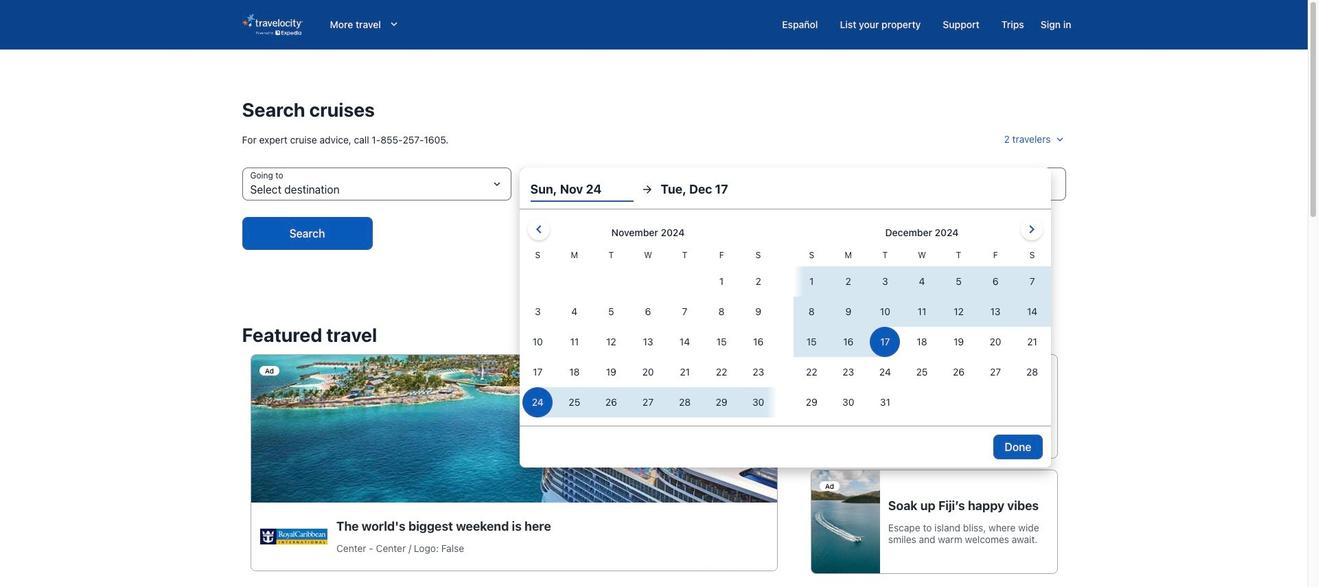 Task type: locate. For each thing, give the bounding box(es) containing it.
featured travel region
[[234, 316, 1074, 582]]

main content
[[0, 49, 1308, 587]]



Task type: describe. For each thing, give the bounding box(es) containing it.
travelocity logo image
[[242, 14, 303, 36]]

previous month image
[[531, 221, 547, 238]]

next month image
[[1024, 221, 1040, 238]]

2 travelers image
[[1054, 133, 1066, 146]]



Task type: vqa. For each thing, say whether or not it's contained in the screenshot.
main content
yes



